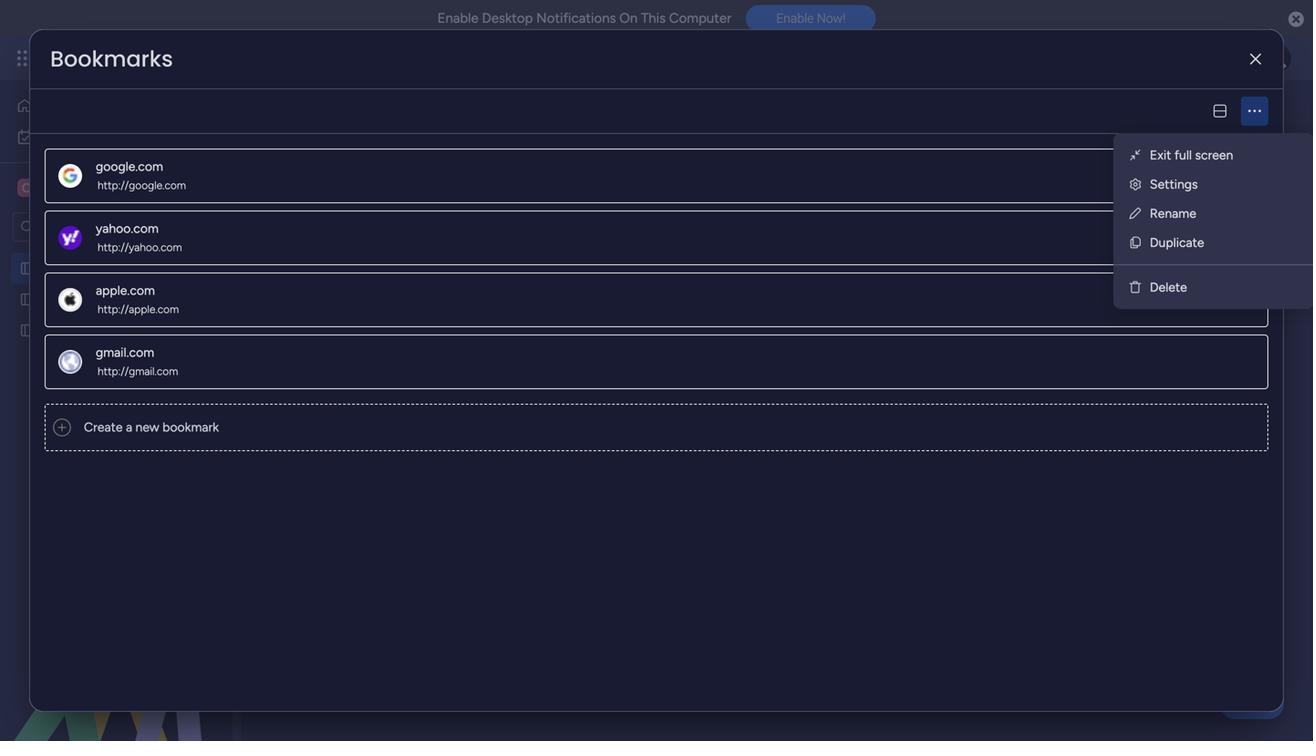Task type: vqa. For each thing, say whether or not it's contained in the screenshot.
Main Table
no



Task type: locate. For each thing, give the bounding box(es) containing it.
enable for enable now!
[[777, 11, 814, 26]]

work inside 'option'
[[63, 129, 90, 145]]

digital up more
[[277, 94, 368, 135]]

bookmarks
[[50, 44, 173, 74]]

asset up package
[[376, 94, 453, 135]]

creative
[[42, 179, 99, 197], [43, 292, 91, 307]]

apple.com http://apple.com
[[96, 283, 179, 316]]

learn more about this package of templates here: https://youtu.be/9x6_kyyrn_e see more
[[279, 137, 805, 154]]

option
[[0, 252, 233, 256]]

work right monday
[[147, 48, 180, 68]]

1 horizontal spatial work
[[147, 48, 180, 68]]

templates
[[474, 138, 531, 154]]

0 vertical spatial (dam)
[[668, 94, 761, 135]]

enable left the now!
[[777, 11, 814, 26]]

2 vertical spatial management
[[116, 261, 191, 276]]

creative inside list box
[[43, 292, 91, 307]]

asset
[[376, 94, 453, 135], [82, 261, 113, 276]]

my
[[42, 129, 60, 145]]

digital up creative requests
[[43, 261, 79, 276]]

notifications
[[537, 10, 616, 26]]

activity
[[1073, 107, 1118, 123]]

0 horizontal spatial (dam)
[[194, 261, 231, 276]]

enable now! button
[[747, 5, 876, 32]]

1 vertical spatial creative
[[43, 292, 91, 307]]

yahoo.com http://yahoo.com
[[96, 221, 182, 254]]

enable left desktop
[[438, 10, 479, 26]]

website homepage redesign
[[43, 323, 206, 339]]

delete
[[1151, 280, 1188, 295]]

enable desktop notifications on this computer
[[438, 10, 732, 26]]

2 enable from the left
[[777, 11, 814, 26]]

Search in workspace field
[[38, 217, 152, 238]]

learn
[[279, 138, 311, 154]]

work for monday
[[147, 48, 180, 68]]

duplicate
[[1151, 235, 1205, 250]]

creative inside workspace selection element
[[42, 179, 99, 197]]

list box
[[0, 250, 233, 593]]

1 horizontal spatial (dam)
[[668, 94, 761, 135]]

1 vertical spatial digital asset management (dam)
[[43, 261, 231, 276]]

more
[[775, 137, 805, 153]]

creative up website
[[43, 292, 91, 307]]

(dam) up redesign
[[194, 261, 231, 276]]

1 horizontal spatial enable
[[777, 11, 814, 26]]

1 vertical spatial public board image
[[19, 322, 36, 339]]

on
[[620, 10, 638, 26]]

menu containing exit full screen
[[1114, 133, 1314, 309]]

1 public board image from the top
[[19, 260, 36, 277]]

2 public board image from the top
[[19, 322, 36, 339]]

management
[[184, 48, 283, 68], [460, 94, 661, 135], [116, 261, 191, 276]]

this
[[383, 138, 404, 154]]

help button
[[1221, 690, 1285, 720]]

lottie animation element
[[0, 558, 233, 742]]

0 vertical spatial creative
[[42, 179, 99, 197]]

0 horizontal spatial asset
[[82, 261, 113, 276]]

work
[[147, 48, 180, 68], [63, 129, 90, 145]]

public board image for digital asset management (dam)
[[19, 260, 36, 277]]

create
[[332, 453, 374, 470]]

Create a new bookmark text field
[[78, 405, 1268, 451]]

rename image
[[1129, 206, 1143, 221]]

digital asset management (dam) down http://yahoo.com at left
[[43, 261, 231, 276]]

1 vertical spatial work
[[63, 129, 90, 145]]

1 horizontal spatial asset
[[376, 94, 453, 135]]

invite / 1 button
[[1160, 100, 1250, 130]]

digital asset management (dam) up templates
[[277, 94, 761, 135]]

1 vertical spatial (dam)
[[194, 261, 231, 276]]

creative right c
[[42, 179, 99, 197]]

monday work management
[[81, 48, 283, 68]]

(dam) up see
[[668, 94, 761, 135]]

settings
[[1151, 177, 1199, 192]]

enable inside button
[[777, 11, 814, 26]]

creative for creative assets
[[42, 179, 99, 197]]

public board image down public board image
[[19, 322, 36, 339]]

enable
[[438, 10, 479, 26], [777, 11, 814, 26]]

/
[[1228, 107, 1233, 123]]

creative for creative requests
[[43, 292, 91, 307]]

dapulse x slim image
[[1251, 53, 1262, 66]]

1 vertical spatial management
[[460, 94, 661, 135]]

requests
[[94, 292, 144, 307]]

2
[[362, 400, 370, 417]]

0 vertical spatial digital
[[277, 94, 368, 135]]

http://apple.com
[[98, 303, 179, 316]]

digital asset management (dam)
[[277, 94, 761, 135], [43, 261, 231, 276]]

1 vertical spatial digital
[[43, 261, 79, 276]]

0 horizontal spatial digital
[[43, 261, 79, 276]]

0 horizontal spatial work
[[63, 129, 90, 145]]

0 horizontal spatial digital asset management (dam)
[[43, 261, 231, 276]]

invite
[[1193, 107, 1225, 123]]

public board image up public board image
[[19, 260, 36, 277]]

0 horizontal spatial enable
[[438, 10, 479, 26]]

board
[[377, 453, 413, 470]]

asset inside list box
[[82, 261, 113, 276]]

work for my
[[63, 129, 90, 145]]

asset up creative requests
[[82, 261, 113, 276]]

more dots image
[[1249, 105, 1262, 118]]

of
[[458, 138, 470, 154]]

my work
[[42, 129, 90, 145]]

0 vertical spatial digital asset management (dam)
[[277, 94, 761, 135]]

digital
[[277, 94, 368, 135], [43, 261, 79, 276]]

public board image for website homepage redesign
[[19, 322, 36, 339]]

public board image
[[19, 260, 36, 277], [19, 322, 36, 339]]

0 vertical spatial work
[[147, 48, 180, 68]]

see
[[750, 137, 772, 153]]

http://gmail.com
[[98, 365, 178, 378]]

(dam)
[[668, 94, 761, 135], [194, 261, 231, 276]]

gmail.com http://gmail.com
[[96, 345, 178, 378]]

create board
[[332, 453, 413, 470]]

0 vertical spatial public board image
[[19, 260, 36, 277]]

work right my
[[63, 129, 90, 145]]

menu
[[1114, 133, 1314, 309]]

homepage
[[93, 323, 154, 339]]

1 vertical spatial asset
[[82, 261, 113, 276]]

1 enable from the left
[[438, 10, 479, 26]]



Task type: describe. For each thing, give the bounding box(es) containing it.
public board image
[[19, 291, 36, 308]]

redesign
[[157, 323, 206, 339]]

exit full screen
[[1151, 147, 1234, 163]]

delete image
[[1129, 280, 1143, 295]]

invite / 1
[[1193, 107, 1242, 123]]

monday
[[81, 48, 144, 68]]

1 horizontal spatial digital asset management (dam)
[[277, 94, 761, 135]]

settings image
[[1129, 177, 1143, 192]]

help
[[1237, 695, 1269, 714]]

more
[[314, 138, 344, 154]]

activity button
[[1066, 100, 1152, 130]]

website
[[43, 323, 90, 339]]

c
[[22, 180, 31, 196]]

Bookmarks field
[[46, 44, 178, 74]]

1
[[1237, 107, 1242, 123]]

my work link
[[11, 122, 222, 151]]

workspace image
[[17, 178, 36, 198]]

google.com
[[96, 159, 163, 174]]

task
[[332, 400, 359, 417]]

https://youtu.be/9x6_kyyrn_e
[[566, 138, 741, 154]]

1 horizontal spatial digital
[[277, 94, 368, 135]]

about
[[347, 138, 380, 154]]

desktop
[[482, 10, 533, 26]]

workspace selection element
[[17, 177, 147, 199]]

http://google.com
[[98, 179, 186, 192]]

screen
[[1196, 147, 1234, 163]]

lottie animation image
[[0, 558, 233, 742]]

computer
[[670, 10, 732, 26]]

list box containing digital asset management (dam)
[[0, 250, 233, 593]]

gmail.com
[[96, 345, 154, 360]]

package
[[407, 138, 455, 154]]

assets
[[102, 179, 144, 197]]

enable now!
[[777, 11, 846, 26]]

0 vertical spatial management
[[184, 48, 283, 68]]

exit full screen image
[[1129, 148, 1143, 162]]

google.com http://google.com
[[96, 159, 186, 192]]

enable for enable desktop notifications on this computer
[[438, 10, 479, 26]]

here:
[[534, 138, 563, 154]]

0 vertical spatial asset
[[376, 94, 453, 135]]

exit
[[1151, 147, 1172, 163]]

apple.com
[[96, 283, 155, 298]]

duplicate image
[[1129, 235, 1143, 250]]

automate button
[[1125, 164, 1241, 193]]

http://yahoo.com
[[98, 241, 182, 254]]

v2 split view image
[[1215, 105, 1227, 118]]

task 2
[[332, 400, 370, 417]]

rename
[[1151, 206, 1197, 221]]

creative assets
[[42, 179, 144, 197]]

my work option
[[11, 122, 222, 151]]

now!
[[817, 11, 846, 26]]

full
[[1175, 147, 1193, 163]]

creative requests
[[43, 292, 144, 307]]

dapulse close image
[[1289, 10, 1305, 29]]

john smith image
[[1263, 44, 1292, 73]]

automate
[[1158, 171, 1215, 187]]

this
[[641, 10, 666, 26]]

select product image
[[16, 49, 35, 68]]

Digital asset management (DAM) field
[[273, 94, 766, 135]]

yahoo.com
[[96, 221, 159, 236]]

see more link
[[748, 136, 807, 154]]



